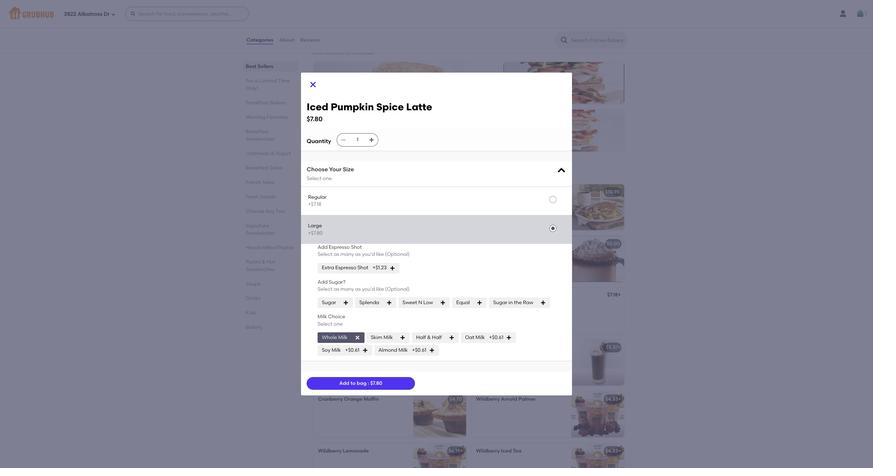 Task type: vqa. For each thing, say whether or not it's contained in the screenshot.
the bottommost S'Mores
yes



Task type: describe. For each thing, give the bounding box(es) containing it.
spice for iced pumpkin spice latte
[[511, 293, 524, 299]]

sellers for best sellers most ordered on grubhub
[[331, 40, 355, 49]]

fresh salads tab
[[246, 193, 296, 201]]

$4.33 for wildberry arnold palmer
[[606, 397, 619, 403]]

fresh inside blueberry compote, whipped cream, fresh blueberries on top of our buttermilk pancakes
[[337, 207, 350, 213]]

$7.80 for iced pumpkin spice latte
[[307, 115, 323, 123]]

s'mores black cold brew image
[[572, 340, 625, 386]]

quantity
[[307, 138, 331, 145]]

to
[[351, 381, 356, 387]]

milk for whole milk
[[338, 335, 348, 341]]

+$0.61 for almond milk
[[412, 348, 427, 354]]

milk for oat milk
[[476, 335, 485, 341]]

iced pumpkin spice latte
[[476, 293, 538, 299]]

morning favorites
[[246, 114, 289, 120]]

+$0.61 for soy milk
[[345, 348, 360, 354]]

$4.33 + for palmer
[[606, 397, 622, 403]]

skim milk
[[371, 335, 393, 341]]

1 vertical spatial bakery
[[246, 325, 262, 331]]

splenda
[[360, 300, 379, 306]]

$6.19
[[449, 449, 460, 455]]

soy milk
[[322, 348, 341, 354]]

compote,
[[342, 199, 366, 205]]

1 vertical spatial pumpkin
[[476, 241, 498, 247]]

breakfast sandwiches tab
[[246, 128, 296, 143]]

+ for the s'mores black cold brew image
[[619, 345, 622, 351]]

s'mores for creamy
[[318, 345, 337, 351]]

skim
[[371, 335, 383, 341]]

whole
[[322, 335, 337, 341]]

kids tab
[[246, 310, 296, 317]]

s'mores creamy cold brew image
[[413, 340, 466, 386]]

size
[[343, 166, 354, 173]]

cranberry orange muffin image
[[413, 392, 466, 438]]

(optional) inside add espresso shot select as many as you'd like (optional)
[[385, 252, 410, 258]]

many inside add espresso shot select as many as you'd like (optional)
[[341, 252, 354, 258]]

milk inside milk choice select one
[[318, 314, 327, 320]]

eggs,
[[504, 199, 517, 205]]

add for add sugar? select as many as you'd like (optional)
[[318, 280, 328, 286]]

milk choice select one
[[318, 314, 345, 328]]

espresso for add
[[329, 245, 350, 251]]

add for add espresso shot select as many as you'd like (optional)
[[318, 245, 328, 251]]

one inside choose your size select one
[[323, 176, 332, 182]]

whipped
[[367, 199, 389, 205]]

select inside choose your size select one
[[307, 176, 322, 182]]

drinks
[[246, 296, 261, 302]]

top
[[386, 207, 395, 213]]

as up splenda
[[355, 287, 361, 293]]

wildberry arnold palmer image
[[572, 392, 625, 438]]

equal
[[457, 300, 470, 306]]

latte inside iced pumpkin spice latte $7.80
[[406, 101, 432, 113]]

best sellers tab
[[246, 63, 296, 70]]

dr
[[104, 11, 110, 17]]

panini
[[246, 260, 261, 266]]

choose any two
[[246, 209, 286, 215]]

large
[[308, 223, 322, 229]]

& for hot
[[262, 260, 266, 266]]

oatmeals & yogurt tab
[[246, 150, 296, 157]]

add espresso shot select as many as you'd like (optional)
[[318, 245, 410, 258]]

choose your size select one
[[307, 166, 354, 182]]

breakfast bakery tab
[[246, 99, 296, 107]]

milk for soy milk
[[332, 348, 341, 354]]

+$0.61 for oat milk
[[489, 335, 504, 341]]

breakfast for breakfast sides
[[246, 165, 269, 171]]

2 button
[[857, 7, 868, 20]]

1 vertical spatial limited
[[333, 168, 361, 177]]

palmer
[[519, 397, 536, 403]]

shot for add espresso shot select as many as you'd like (optional)
[[351, 245, 362, 251]]

club
[[509, 129, 521, 135]]

2 half from the left
[[432, 335, 442, 341]]

s'mores creamy cold brew button
[[314, 340, 466, 386]]

handcrafted pastas
[[246, 245, 294, 251]]

blueberry pancakes
[[318, 189, 366, 195]]

choose for any
[[246, 209, 265, 215]]

cranberry orange muffin
[[318, 397, 379, 403]]

blueberry compote, whipped cream, fresh blueberries on top of our buttermilk pancakes
[[318, 199, 401, 220]]

rustic
[[319, 129, 334, 135]]

+ for the iced s'mores latte image on the bottom of the page
[[460, 293, 463, 299]]

only! inside "tab"
[[246, 85, 258, 91]]

on inside best sellers most ordered on grubhub
[[345, 50, 352, 56]]

sugar for sugar
[[322, 300, 336, 306]]

s'mores latte image
[[413, 237, 466, 283]]

n
[[419, 300, 422, 306]]

1 horizontal spatial a
[[326, 168, 331, 177]]

1 horizontal spatial $7.18 +
[[608, 292, 621, 298]]

about
[[280, 37, 295, 43]]

albatross
[[78, 11, 103, 17]]

time inside for a limited time only!
[[278, 78, 290, 84]]

wildberry lemonade image
[[413, 444, 466, 469]]

$10.90
[[606, 189, 620, 195]]

extra espresso shot
[[322, 265, 369, 271]]

1 vertical spatial only!
[[383, 168, 402, 177]]

pumpkin spice latte
[[476, 241, 526, 247]]

like inside add sugar? select as many as you'd like (optional)
[[376, 287, 384, 293]]

3822
[[64, 11, 76, 17]]

sweet n low
[[403, 300, 433, 306]]

1 horizontal spatial $7.18
[[608, 292, 618, 298]]

breakfast bakery
[[246, 100, 286, 106]]

best sellers
[[246, 64, 274, 70]]

iced s'mores latte
[[318, 293, 363, 299]]

regular +$7.18
[[308, 195, 327, 208]]

pumpkin for iced pumpkin spice latte $7.80
[[331, 101, 374, 113]]

whole milk
[[322, 335, 348, 341]]

reviews button
[[300, 28, 321, 53]]

red
[[541, 199, 549, 205]]

family meal tab
[[246, 179, 296, 186]]

pumpkin spice latte image
[[572, 237, 625, 283]]

1 vertical spatial for
[[312, 168, 324, 177]]

0 horizontal spatial $7.18 +
[[450, 293, 463, 299]]

wildberry arnold palmer
[[476, 397, 536, 403]]

of
[[396, 207, 401, 213]]

milk for skim milk
[[384, 335, 393, 341]]

scrambled eggs, cheddar, red pepper, mushrooms, spinach, green onions
[[476, 199, 562, 220]]

morning favorites tab
[[246, 114, 296, 121]]

pancakes inside blueberry compote, whipped cream, fresh blueberries on top of our buttermilk pancakes
[[353, 214, 376, 220]]

low
[[424, 300, 433, 306]]

limited inside for a limited time only!
[[259, 78, 277, 84]]

$4.33 + for tea
[[606, 449, 622, 455]]

soy
[[322, 348, 331, 354]]

signature sandwiches tab
[[246, 222, 296, 237]]

pepper,
[[476, 207, 495, 213]]

blueberry for blueberry pancakes
[[318, 189, 341, 195]]

wildberry iced tea image
[[572, 444, 625, 469]]

$5.57 +
[[606, 345, 622, 351]]

you'd inside add sugar? select as many as you'd like (optional)
[[362, 287, 375, 293]]

our
[[318, 214, 326, 220]]

choice
[[328, 314, 345, 320]]

$5.69
[[450, 241, 462, 247]]

rustic italian $13.38
[[319, 129, 351, 143]]

1 half from the left
[[416, 335, 426, 341]]

the
[[514, 300, 522, 306]]

breakfast for breakfast bakery
[[246, 100, 269, 106]]

regular
[[308, 195, 327, 201]]

almond
[[379, 348, 398, 354]]

s'mores for latte
[[318, 241, 337, 247]]

+ for wildberry arnold palmer image
[[619, 397, 622, 403]]

hot
[[267, 260, 276, 266]]

espresso for extra
[[336, 265, 357, 271]]

ordered
[[325, 50, 344, 56]]

you'd inside add espresso shot select as many as you'd like (optional)
[[362, 252, 375, 258]]

large +$7.80
[[308, 223, 323, 236]]

iced for iced pumpkin spice latte
[[476, 293, 487, 299]]

reviews
[[301, 37, 320, 43]]

breakfast sides tab
[[246, 165, 296, 172]]

categories
[[246, 37, 274, 43]]

club button
[[504, 110, 625, 152]]

0 vertical spatial pancakes
[[343, 189, 366, 195]]

main navigation navigation
[[0, 0, 874, 28]]

morning
[[246, 114, 266, 120]]

add for add to bag : $7.80
[[339, 381, 350, 387]]

add sugar? select as many as you'd like (optional)
[[318, 280, 410, 293]]

sugar for sugar in the raw
[[493, 300, 508, 306]]



Task type: locate. For each thing, give the bounding box(es) containing it.
sandwiches for signature
[[246, 231, 275, 237]]

2 $4.33 from the top
[[606, 449, 619, 455]]

0 vertical spatial espresso
[[329, 245, 350, 251]]

as up extra espresso shot
[[355, 252, 361, 258]]

for a limited time only! tab
[[246, 77, 296, 92]]

soups
[[246, 281, 261, 287]]

breakfast inside the breakfast sandwiches
[[246, 129, 269, 135]]

iced s'mores latte image
[[413, 289, 466, 334]]

oatmeals
[[246, 151, 270, 157]]

+$0.61 right 'oat milk'
[[489, 335, 504, 341]]

a left size
[[326, 168, 331, 177]]

(optional) up sweet
[[385, 287, 410, 293]]

1 sandwiches from the top
[[246, 136, 275, 142]]

0 vertical spatial sellers
[[331, 40, 355, 49]]

spice inside iced pumpkin spice latte $7.80
[[376, 101, 404, 113]]

0 vertical spatial only!
[[246, 85, 258, 91]]

half
[[416, 335, 426, 341], [432, 335, 442, 341]]

iced pumpkin spice latte $7.80
[[307, 101, 432, 123]]

1 horizontal spatial limited
[[333, 168, 361, 177]]

0 vertical spatial pumpkin
[[331, 101, 374, 113]]

0 horizontal spatial one
[[323, 176, 332, 182]]

select inside add sugar? select as many as you'd like (optional)
[[318, 287, 333, 293]]

sandwiches up oatmeals
[[246, 136, 275, 142]]

a down best sellers
[[255, 78, 258, 84]]

pumpkin inside iced pumpkin spice latte $7.80
[[331, 101, 374, 113]]

0 vertical spatial add
[[318, 245, 328, 251]]

one inside milk choice select one
[[334, 322, 343, 328]]

bag
[[357, 381, 367, 387]]

milk for almond milk
[[399, 348, 408, 354]]

1 horizontal spatial one
[[334, 322, 343, 328]]

0 vertical spatial one
[[323, 176, 332, 182]]

cold
[[359, 345, 371, 351]]

select up extra
[[318, 252, 333, 258]]

1 vertical spatial (optional)
[[385, 287, 410, 293]]

iced inside iced pumpkin spice latte $7.80
[[307, 101, 329, 113]]

add inside add espresso shot select as many as you'd like (optional)
[[318, 245, 328, 251]]

0 vertical spatial bakery
[[270, 100, 286, 106]]

0 vertical spatial $4.33
[[606, 397, 619, 403]]

svg image inside main navigation navigation
[[111, 12, 115, 16]]

sellers inside "best sellers" tab
[[258, 64, 274, 70]]

like
[[376, 252, 384, 258], [376, 287, 384, 293]]

pumpkin down onions
[[476, 241, 498, 247]]

1 horizontal spatial on
[[379, 207, 385, 213]]

svg image
[[857, 10, 865, 18], [130, 11, 136, 17], [369, 137, 375, 143], [390, 266, 395, 271], [541, 301, 546, 306], [355, 335, 360, 341], [400, 335, 406, 341], [449, 335, 455, 341], [506, 335, 512, 341]]

pumpkin up in
[[488, 293, 510, 299]]

bakery up favorites
[[270, 100, 286, 106]]

+ for wildberry lemonade image
[[460, 449, 463, 455]]

add inside add sugar? select as many as you'd like (optional)
[[318, 280, 328, 286]]

you'd up +$1.23 on the bottom of page
[[362, 252, 375, 258]]

for down best sellers
[[246, 78, 254, 84]]

0 vertical spatial best
[[312, 40, 329, 49]]

garden gate scrambler (v) image
[[572, 185, 625, 231]]

on right ordered at the left of page
[[345, 50, 352, 56]]

1 vertical spatial shot
[[358, 265, 369, 271]]

2 vertical spatial pumpkin
[[488, 293, 510, 299]]

you'd up splenda
[[362, 287, 375, 293]]

1 vertical spatial &
[[262, 260, 266, 266]]

0 horizontal spatial best
[[246, 64, 257, 70]]

choose
[[307, 166, 328, 173], [246, 209, 265, 215]]

& inside panini & hot sandwiches
[[262, 260, 266, 266]]

0 vertical spatial a
[[255, 78, 258, 84]]

1 vertical spatial s'mores
[[330, 293, 349, 299]]

spinach,
[[527, 207, 547, 213]]

your
[[329, 166, 342, 173]]

search icon image
[[560, 36, 569, 44]]

1 horizontal spatial +$0.61
[[412, 348, 427, 354]]

salads
[[260, 194, 276, 200]]

mushrooms,
[[496, 207, 525, 213]]

$7.80 up rustic
[[307, 115, 323, 123]]

sellers up ordered at the left of page
[[331, 40, 355, 49]]

milk
[[318, 314, 327, 320], [338, 335, 348, 341], [384, 335, 393, 341], [476, 335, 485, 341], [332, 348, 341, 354], [399, 348, 408, 354]]

1 horizontal spatial bakery
[[270, 100, 286, 106]]

$7.80 right :
[[370, 381, 383, 387]]

sandwiches for breakfast
[[246, 136, 275, 142]]

italian
[[335, 129, 351, 135]]

+
[[618, 292, 621, 298], [460, 293, 463, 299], [619, 345, 622, 351], [619, 397, 622, 403], [460, 449, 463, 455], [619, 449, 622, 455]]

best up for a limited time only! "tab"
[[246, 64, 257, 70]]

sandwiches down panini
[[246, 267, 275, 273]]

svg image
[[111, 12, 115, 16], [309, 81, 317, 89], [341, 137, 346, 143], [557, 166, 567, 176], [343, 301, 349, 306], [386, 301, 392, 306], [440, 301, 446, 306], [477, 301, 483, 306], [362, 348, 368, 354], [429, 348, 435, 354]]

2 sugar from the left
[[493, 300, 508, 306]]

arnold
[[501, 397, 518, 403]]

one down your
[[323, 176, 332, 182]]

shot left +$1.23 on the bottom of page
[[358, 265, 369, 271]]

panini & hot sandwiches
[[246, 260, 276, 273]]

0 horizontal spatial a
[[255, 78, 258, 84]]

on
[[345, 50, 352, 56], [379, 207, 385, 213]]

1 breakfast from the top
[[246, 100, 269, 106]]

as down sugar?
[[334, 287, 339, 293]]

add left sugar?
[[318, 280, 328, 286]]

0 vertical spatial $7.80
[[307, 115, 323, 123]]

scrambled
[[476, 199, 503, 205]]

bakery
[[270, 100, 286, 106], [246, 325, 262, 331]]

bakery tab
[[246, 324, 296, 332]]

1 vertical spatial $4.33
[[606, 449, 619, 455]]

fresh inside tab
[[246, 194, 259, 200]]

choose for your
[[307, 166, 328, 173]]

one down choice
[[334, 322, 343, 328]]

for a limited time only! inside "tab"
[[246, 78, 290, 91]]

+$0.61
[[489, 335, 504, 341], [345, 348, 360, 354], [412, 348, 427, 354]]

sandwiches inside panini & hot sandwiches
[[246, 267, 275, 273]]

iced for iced pumpkin spice latte $7.80
[[307, 101, 329, 113]]

0 vertical spatial shot
[[351, 245, 362, 251]]

wildberry lemonade
[[318, 449, 369, 455]]

add to bag : $7.80
[[339, 381, 383, 387]]

milk right the almond
[[399, 348, 408, 354]]

1 blueberry from the top
[[318, 189, 341, 195]]

1 vertical spatial many
[[341, 287, 354, 293]]

in
[[509, 300, 513, 306]]

1 vertical spatial like
[[376, 287, 384, 293]]

breakfast down morning
[[246, 129, 269, 135]]

0 horizontal spatial half
[[416, 335, 426, 341]]

sugar in the raw
[[493, 300, 534, 306]]

wildberry left arnold
[[476, 397, 500, 403]]

+$7.18
[[308, 202, 321, 208]]

sugar down iced pumpkin spice latte
[[493, 300, 508, 306]]

1 $4.33 + from the top
[[606, 397, 622, 403]]

cranberry
[[318, 397, 343, 403]]

2 vertical spatial breakfast
[[246, 165, 269, 171]]

cheddar,
[[518, 199, 539, 205]]

1 horizontal spatial fresh
[[337, 207, 350, 213]]

0 vertical spatial limited
[[259, 78, 277, 84]]

0 horizontal spatial on
[[345, 50, 352, 56]]

onions
[[476, 214, 492, 220]]

select down choice
[[318, 322, 333, 328]]

espresso up sugar?
[[336, 265, 357, 271]]

wildberry for wildberry arnold palmer
[[476, 397, 500, 403]]

$7.80 inside iced pumpkin spice latte $7.80
[[307, 115, 323, 123]]

categories button
[[246, 28, 274, 53]]

2 sandwiches from the top
[[246, 231, 275, 237]]

s'mores down sugar?
[[330, 293, 349, 299]]

0 vertical spatial &
[[271, 151, 275, 157]]

0 vertical spatial fresh
[[246, 194, 259, 200]]

sellers for best sellers
[[258, 64, 274, 70]]

0 horizontal spatial $7.80
[[307, 115, 323, 123]]

limited up blueberry pancakes
[[333, 168, 361, 177]]

1 vertical spatial add
[[318, 280, 328, 286]]

for a limited time only! up blueberry pancakes
[[312, 168, 402, 177]]

2 like from the top
[[376, 287, 384, 293]]

shot inside add espresso shot select as many as you'd like (optional)
[[351, 245, 362, 251]]

breakfast for breakfast sandwiches
[[246, 129, 269, 135]]

1 (optional) from the top
[[385, 252, 410, 258]]

Search Corner Bakery search field
[[571, 37, 625, 44]]

2 you'd from the top
[[362, 287, 375, 293]]

on inside blueberry compote, whipped cream, fresh blueberries on top of our buttermilk pancakes
[[379, 207, 385, 213]]

espresso inside add espresso shot select as many as you'd like (optional)
[[329, 245, 350, 251]]

for a limited time only!
[[246, 78, 290, 91], [312, 168, 402, 177]]

only! up whipped
[[383, 168, 402, 177]]

1 vertical spatial fresh
[[337, 207, 350, 213]]

(optional) up +$1.23 on the bottom of page
[[385, 252, 410, 258]]

oat
[[465, 335, 475, 341]]

select inside milk choice select one
[[318, 322, 333, 328]]

panini & hot sandwiches tab
[[246, 259, 296, 274]]

best for best sellers
[[246, 64, 257, 70]]

1 horizontal spatial only!
[[383, 168, 402, 177]]

0 vertical spatial choose
[[307, 166, 328, 173]]

many inside add sugar? select as many as you'd like (optional)
[[341, 287, 354, 293]]

$7.18
[[608, 292, 618, 298], [450, 293, 460, 299]]

& for half
[[427, 335, 431, 341]]

2 vertical spatial add
[[339, 381, 350, 387]]

Input item quantity number field
[[350, 134, 366, 147]]

1 many from the top
[[341, 252, 354, 258]]

bakery down kids
[[246, 325, 262, 331]]

only!
[[246, 85, 258, 91], [383, 168, 402, 177]]

oatmeals & yogurt
[[246, 151, 291, 157]]

2 breakfast from the top
[[246, 129, 269, 135]]

$7.18 +
[[608, 292, 621, 298], [450, 293, 463, 299]]

for inside "tab"
[[246, 78, 254, 84]]

1 horizontal spatial time
[[363, 168, 381, 177]]

add
[[318, 245, 328, 251], [318, 280, 328, 286], [339, 381, 350, 387]]

0 horizontal spatial for
[[246, 78, 254, 84]]

+$0.61 right soy milk
[[345, 348, 360, 354]]

0 horizontal spatial limited
[[259, 78, 277, 84]]

0 vertical spatial many
[[341, 252, 354, 258]]

like inside add espresso shot select as many as you'd like (optional)
[[376, 252, 384, 258]]

many
[[341, 252, 354, 258], [341, 287, 354, 293]]

shot for extra espresso shot
[[358, 265, 369, 271]]

2
[[865, 11, 868, 17]]

1 vertical spatial breakfast
[[246, 129, 269, 135]]

milk up creamy
[[338, 335, 348, 341]]

1 vertical spatial one
[[334, 322, 343, 328]]

0 horizontal spatial choose
[[246, 209, 265, 215]]

1 vertical spatial you'd
[[362, 287, 375, 293]]

3 breakfast from the top
[[246, 165, 269, 171]]

2 (optional) from the top
[[385, 287, 410, 293]]

pumpkin
[[331, 101, 374, 113], [476, 241, 498, 247], [488, 293, 510, 299]]

1 vertical spatial spice
[[499, 241, 512, 247]]

0 horizontal spatial sugar
[[322, 300, 336, 306]]

breakfast sandwiches
[[246, 129, 275, 142]]

select up "regular"
[[307, 176, 322, 182]]

s'mores down whole
[[318, 345, 337, 351]]

2 horizontal spatial +$0.61
[[489, 335, 504, 341]]

0 horizontal spatial bakery
[[246, 325, 262, 331]]

2 blueberry from the top
[[318, 199, 341, 205]]

1 like from the top
[[376, 252, 384, 258]]

0 vertical spatial breakfast
[[246, 100, 269, 106]]

signature sandwiches
[[246, 223, 275, 237]]

family
[[246, 180, 262, 186]]

& inside tab
[[271, 151, 275, 157]]

select inside add espresso shot select as many as you'd like (optional)
[[318, 252, 333, 258]]

blueberry pancakes image
[[413, 185, 466, 231]]

yogurt
[[276, 151, 291, 157]]

sandwiches down signature at the top left of the page
[[246, 231, 275, 237]]

0 vertical spatial time
[[278, 78, 290, 84]]

& for yogurt
[[271, 151, 275, 157]]

1 vertical spatial sandwiches
[[246, 231, 275, 237]]

many up extra espresso shot
[[341, 252, 354, 258]]

0 vertical spatial (optional)
[[385, 252, 410, 258]]

one
[[323, 176, 332, 182], [334, 322, 343, 328]]

1 vertical spatial time
[[363, 168, 381, 177]]

limited down "best sellers" tab
[[259, 78, 277, 84]]

2 vertical spatial sandwiches
[[246, 267, 275, 273]]

fresh up "buttermilk"
[[337, 207, 350, 213]]

1 vertical spatial sellers
[[258, 64, 274, 70]]

3 sandwiches from the top
[[246, 267, 275, 273]]

many up iced s'mores latte
[[341, 287, 354, 293]]

blueberry inside blueberry compote, whipped cream, fresh blueberries on top of our buttermilk pancakes
[[318, 199, 341, 205]]

1 vertical spatial choose
[[246, 209, 265, 215]]

milk right "soy"
[[332, 348, 341, 354]]

you'd
[[362, 252, 375, 258], [362, 287, 375, 293]]

add left to
[[339, 381, 350, 387]]

for a limited time only! up breakfast bakery
[[246, 78, 290, 91]]

1 vertical spatial espresso
[[336, 265, 357, 271]]

wildberry iced tea
[[476, 449, 522, 455]]

0 horizontal spatial for a limited time only!
[[246, 78, 290, 91]]

$7.80 for add to bag
[[370, 381, 383, 387]]

choose left your
[[307, 166, 328, 173]]

espresso up extra espresso shot
[[329, 245, 350, 251]]

1 vertical spatial pancakes
[[353, 214, 376, 220]]

1 horizontal spatial choose
[[307, 166, 328, 173]]

0 vertical spatial you'd
[[362, 252, 375, 258]]

blueberry for blueberry compote, whipped cream, fresh blueberries on top of our buttermilk pancakes
[[318, 199, 341, 205]]

sellers
[[331, 40, 355, 49], [258, 64, 274, 70]]

pancakes up compote,
[[343, 189, 366, 195]]

$4.33 for wildberry iced tea
[[606, 449, 619, 455]]

0 vertical spatial sandwiches
[[246, 136, 275, 142]]

1 horizontal spatial sugar
[[493, 300, 508, 306]]

wildberry left lemonade
[[318, 449, 342, 455]]

1 vertical spatial for a limited time only!
[[312, 168, 402, 177]]

family meal
[[246, 180, 275, 186]]

only! up breakfast bakery
[[246, 85, 258, 91]]

2 many from the top
[[341, 287, 354, 293]]

best inside tab
[[246, 64, 257, 70]]

as down s'mores latte at the left bottom of the page
[[334, 252, 339, 258]]

s'mores inside button
[[318, 345, 337, 351]]

for
[[246, 78, 254, 84], [312, 168, 324, 177]]

2 vertical spatial &
[[427, 335, 431, 341]]

like up +$1.23 on the bottom of page
[[376, 252, 384, 258]]

a inside "tab"
[[255, 78, 258, 84]]

tea
[[513, 449, 522, 455]]

add down +$7.80
[[318, 245, 328, 251]]

1 horizontal spatial best
[[312, 40, 329, 49]]

0 horizontal spatial $7.18
[[450, 293, 460, 299]]

1 $4.33 from the top
[[606, 397, 619, 403]]

cream,
[[318, 207, 336, 213]]

+$7.80
[[308, 230, 323, 236]]

$13.38
[[319, 137, 334, 143]]

iced for iced s'mores latte
[[318, 293, 329, 299]]

shot up extra espresso shot
[[351, 245, 362, 251]]

select down sugar?
[[318, 287, 333, 293]]

$0.00
[[607, 241, 620, 247]]

soups tab
[[246, 281, 296, 288]]

1 horizontal spatial for
[[312, 168, 324, 177]]

0 horizontal spatial time
[[278, 78, 290, 84]]

& left hot
[[262, 260, 266, 266]]

best for best sellers most ordered on grubhub
[[312, 40, 329, 49]]

1 vertical spatial $7.80
[[370, 381, 383, 387]]

sugar down iced s'mores latte
[[322, 300, 336, 306]]

breakfast inside tab
[[246, 165, 269, 171]]

orange
[[344, 397, 363, 403]]

1 horizontal spatial sellers
[[331, 40, 355, 49]]

buttermilk
[[327, 214, 352, 220]]

time right size
[[363, 168, 381, 177]]

1 vertical spatial a
[[326, 168, 331, 177]]

1 you'd from the top
[[362, 252, 375, 258]]

sugar?
[[329, 280, 346, 286]]

breakfast sides
[[246, 165, 283, 171]]

1 vertical spatial best
[[246, 64, 257, 70]]

sellers up for a limited time only! "tab"
[[258, 64, 274, 70]]

2 vertical spatial s'mores
[[318, 345, 337, 351]]

on down whipped
[[379, 207, 385, 213]]

drinks tab
[[246, 295, 296, 303]]

0 vertical spatial blueberry
[[318, 189, 341, 195]]

sellers inside best sellers most ordered on grubhub
[[331, 40, 355, 49]]

(optional) inside add sugar? select as many as you'd like (optional)
[[385, 287, 410, 293]]

0 vertical spatial for
[[246, 78, 254, 84]]

any
[[266, 209, 275, 215]]

meal
[[263, 180, 275, 186]]

like up splenda
[[376, 287, 384, 293]]

raw
[[523, 300, 534, 306]]

milk right skim
[[384, 335, 393, 341]]

pancakes down the blueberries
[[353, 214, 376, 220]]

wildberry for wildberry iced tea
[[476, 449, 500, 455]]

creamy
[[338, 345, 358, 351]]

2 $4.33 + from the top
[[606, 449, 622, 455]]

$4.33
[[606, 397, 619, 403], [606, 449, 619, 455]]

1 vertical spatial on
[[379, 207, 385, 213]]

& left yogurt
[[271, 151, 275, 157]]

0 vertical spatial $4.33 +
[[606, 397, 622, 403]]

a
[[255, 78, 258, 84], [326, 168, 331, 177]]

0 vertical spatial for a limited time only!
[[246, 78, 290, 91]]

1 sugar from the left
[[322, 300, 336, 306]]

0 vertical spatial spice
[[376, 101, 404, 113]]

& down the iced s'mores latte image on the bottom of the page
[[427, 335, 431, 341]]

sandwiches
[[246, 136, 275, 142], [246, 231, 275, 237], [246, 267, 275, 273]]

2 vertical spatial spice
[[511, 293, 524, 299]]

as
[[334, 252, 339, 258], [355, 252, 361, 258], [334, 287, 339, 293], [355, 287, 361, 293]]

best up most
[[312, 40, 329, 49]]

time down "best sellers" tab
[[278, 78, 290, 84]]

for left your
[[312, 168, 324, 177]]

s'mores down +$7.80
[[318, 241, 337, 247]]

fresh down family
[[246, 194, 259, 200]]

svg image inside 2 button
[[857, 10, 865, 18]]

pumpkin for iced pumpkin spice latte
[[488, 293, 510, 299]]

0 vertical spatial on
[[345, 50, 352, 56]]

0 horizontal spatial sellers
[[258, 64, 274, 70]]

handcrafted pastas tab
[[246, 244, 296, 252]]

breakfast up morning
[[246, 100, 269, 106]]

0 horizontal spatial only!
[[246, 85, 258, 91]]

2 horizontal spatial &
[[427, 335, 431, 341]]

spice for iced pumpkin spice latte $7.80
[[376, 101, 404, 113]]

$4.70
[[450, 397, 462, 403]]

pumpkin up italian
[[331, 101, 374, 113]]

shot
[[351, 245, 362, 251], [358, 265, 369, 271]]

+$0.61 down half & half
[[412, 348, 427, 354]]

wildberry for wildberry lemonade
[[318, 449, 342, 455]]

choose inside tab
[[246, 209, 265, 215]]

best sellers most ordered on grubhub
[[312, 40, 374, 56]]

wildberry left tea
[[476, 449, 500, 455]]

milk right oat
[[476, 335, 485, 341]]

breakfast down oatmeals
[[246, 165, 269, 171]]

kids
[[246, 310, 256, 316]]

1 horizontal spatial half
[[432, 335, 442, 341]]

breakfast
[[246, 100, 269, 106], [246, 129, 269, 135], [246, 165, 269, 171]]

choose any two tab
[[246, 208, 296, 215]]

milk left choice
[[318, 314, 327, 320]]

best inside best sellers most ordered on grubhub
[[312, 40, 329, 49]]

sides
[[270, 165, 283, 171]]

1 horizontal spatial $7.80
[[370, 381, 383, 387]]

choose up signature at the top left of the page
[[246, 209, 265, 215]]

choose inside choose your size select one
[[307, 166, 328, 173]]

+ for wildberry iced tea "image"
[[619, 449, 622, 455]]

$5.57
[[606, 345, 619, 351]]



